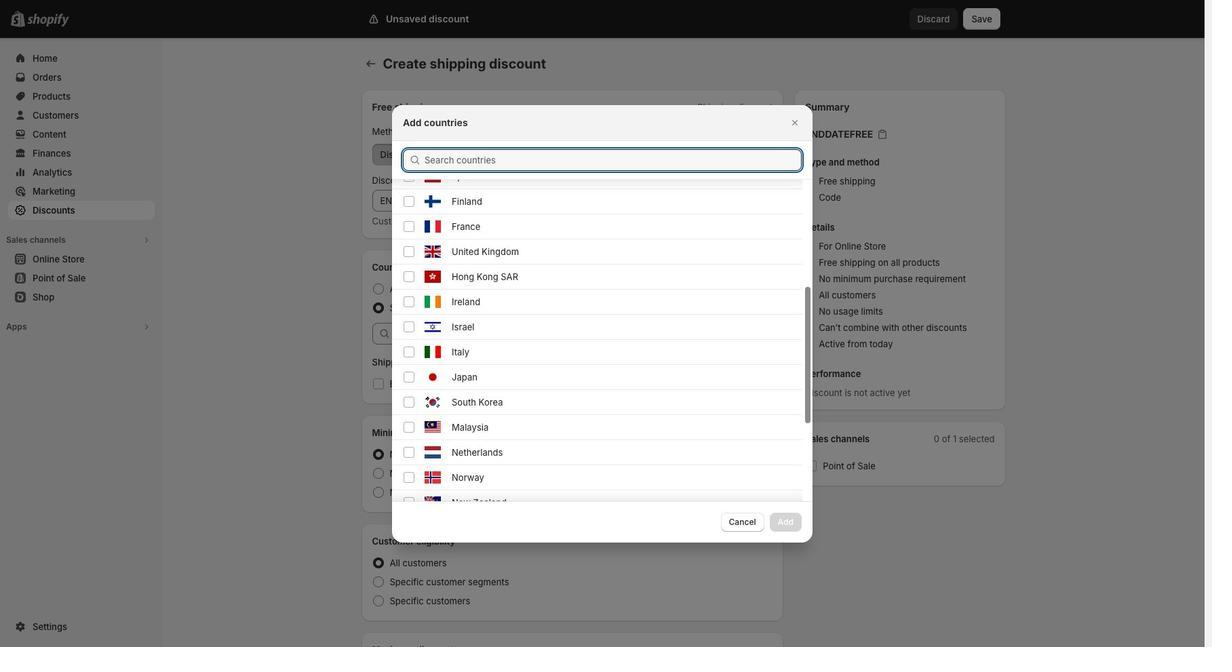 Task type: vqa. For each thing, say whether or not it's contained in the screenshot.
the left the Shopify image
no



Task type: locate. For each thing, give the bounding box(es) containing it.
Search countries text field
[[425, 149, 802, 171]]

shopify image
[[27, 14, 69, 27]]

dialog
[[0, 105, 1205, 543]]



